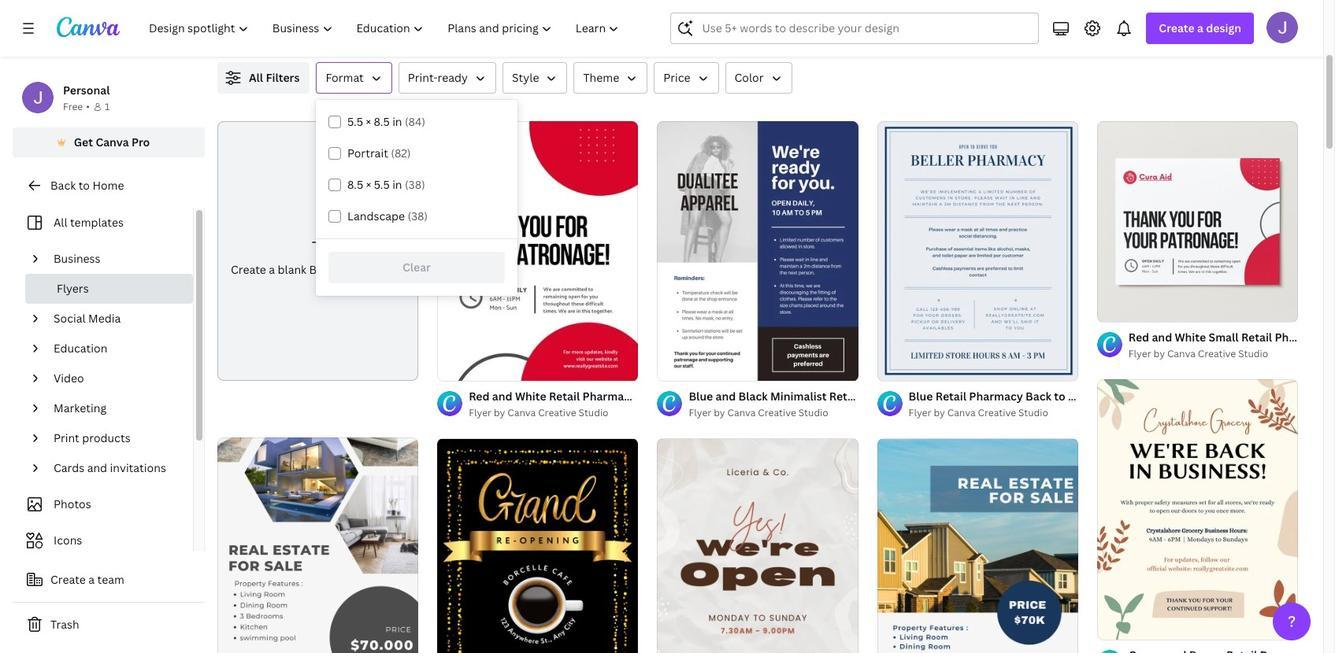 Task type: locate. For each thing, give the bounding box(es) containing it.
× down portrait
[[366, 177, 371, 192]]

in down the (82)
[[392, 177, 402, 192]]

studio inside 'red and white retail pharmacy back to business flyers flyer by canva creative studio'
[[579, 407, 608, 420]]

2 vertical spatial create
[[50, 573, 86, 588]]

retail
[[549, 389, 580, 404], [935, 389, 966, 404]]

red
[[469, 389, 490, 404]]

icons
[[54, 533, 82, 548]]

create a design button
[[1146, 13, 1254, 44]]

0 horizontal spatial all
[[54, 215, 67, 230]]

0 vertical spatial 8.5
[[374, 114, 390, 129]]

all
[[249, 70, 263, 85], [54, 215, 67, 230]]

1 inside 1 of 3 link
[[1108, 303, 1113, 315]]

a inside dropdown button
[[1197, 20, 1203, 35]]

1 vertical spatial and
[[87, 461, 107, 476]]

all for all filters
[[249, 70, 263, 85]]

video
[[54, 371, 84, 386]]

(84)
[[405, 114, 425, 129]]

0 vertical spatial all
[[249, 70, 263, 85]]

0 vertical spatial 5.5
[[347, 114, 363, 129]]

1 vertical spatial 2
[[1125, 621, 1130, 633]]

media
[[88, 311, 121, 326]]

and inside 'red and white retail pharmacy back to business flyers flyer by canva creative studio'
[[492, 389, 512, 404]]

and right red
[[492, 389, 512, 404]]

× for 5.5
[[366, 114, 371, 129]]

1
[[105, 100, 110, 113], [1108, 303, 1113, 315], [448, 363, 453, 375], [1108, 621, 1113, 633]]

theme
[[583, 70, 619, 85]]

to
[[78, 178, 90, 193], [337, 262, 349, 277], [667, 389, 679, 404], [1054, 389, 1065, 404]]

print
[[54, 431, 79, 446]]

2 pharmacy from the left
[[969, 389, 1023, 404]]

a left design at right
[[1197, 20, 1203, 35]]

studio
[[1238, 348, 1268, 361], [579, 407, 608, 420], [798, 407, 828, 420], [1018, 407, 1048, 420]]

Search search field
[[702, 13, 1029, 43]]

canva inside 'red and white retail pharmacy back to business flyers flyer by canva creative studio'
[[508, 407, 536, 420]]

portrait
[[347, 146, 388, 161]]

0 horizontal spatial 1 of 2 link
[[437, 121, 638, 382]]

1 horizontal spatial templates
[[235, 85, 289, 100]]

2
[[466, 363, 471, 375], [1125, 621, 1130, 633]]

(38) right landscape
[[408, 209, 428, 224]]

print-ready button
[[398, 62, 496, 94]]

format button
[[316, 62, 392, 94]]

create inside button
[[50, 573, 86, 588]]

1 vertical spatial create
[[231, 262, 266, 277]]

2 horizontal spatial create
[[1159, 20, 1195, 35]]

2 in from the top
[[392, 177, 402, 192]]

1 horizontal spatial a
[[269, 262, 275, 277]]

1 horizontal spatial flyers
[[732, 389, 764, 404]]

pharmacy right 'blue'
[[969, 389, 1023, 404]]

templates for 60 templates
[[235, 85, 289, 100]]

studio inside blue retail pharmacy back to business flyers flyer by canva creative studio
[[1018, 407, 1048, 420]]

2 for 1 of 2 'link' to the left
[[466, 363, 471, 375]]

1 vertical spatial in
[[392, 177, 402, 192]]

back to home
[[50, 178, 124, 193]]

1 horizontal spatial create
[[231, 262, 266, 277]]

pharmacy right white
[[582, 389, 636, 404]]

1 horizontal spatial pharmacy
[[969, 389, 1023, 404]]

0 vertical spatial templates
[[235, 85, 289, 100]]

× for 8.5
[[366, 177, 371, 192]]

1 vertical spatial a
[[269, 262, 275, 277]]

blue retail pharmacy back to business flyers flyer by canva creative studio
[[909, 389, 1151, 420]]

1 vertical spatial all
[[54, 215, 67, 230]]

blue retail pharmacy back to business flyers link
[[909, 389, 1151, 406]]

(38) down the (82)
[[405, 177, 425, 192]]

beige browm minimal aesthetic abstract we are open back to business flyer image
[[657, 439, 858, 654]]

0 horizontal spatial 5.5
[[347, 114, 363, 129]]

(38)
[[405, 177, 425, 192], [408, 209, 428, 224]]

pharmacy
[[582, 389, 636, 404], [969, 389, 1023, 404]]

pro
[[132, 135, 150, 150]]

0 horizontal spatial create
[[50, 573, 86, 588]]

all inside button
[[249, 70, 263, 85]]

templates for all templates
[[70, 215, 124, 230]]

a for team
[[88, 573, 95, 588]]

8.5 up portrait (82)
[[374, 114, 390, 129]]

0 horizontal spatial retail
[[549, 389, 580, 404]]

blue and white simple real estate flyer image
[[877, 439, 1078, 654]]

0 vertical spatial create
[[1159, 20, 1195, 35]]

flyer by canva creative studio link for the blue and white simple real estate flyer image
[[909, 406, 1078, 422]]

2 vertical spatial of
[[1115, 621, 1123, 633]]

creative inside 'red and white retail pharmacy back to business flyers flyer by canva creative studio'
[[538, 407, 576, 420]]

1 horizontal spatial 2
[[1125, 621, 1130, 633]]

2 horizontal spatial flyers
[[1118, 389, 1151, 404]]

creative inside blue retail pharmacy back to business flyers flyer by canva creative studio
[[978, 407, 1016, 420]]

1 vertical spatial 8.5
[[347, 177, 363, 192]]

create down 'icons'
[[50, 573, 86, 588]]

a
[[1197, 20, 1203, 35], [269, 262, 275, 277], [88, 573, 95, 588]]

create
[[1159, 20, 1195, 35], [231, 262, 266, 277], [50, 573, 86, 588]]

8.5 down portrait
[[347, 177, 363, 192]]

1 retail from the left
[[549, 389, 580, 404]]

retail inside 'red and white retail pharmacy back to business flyers flyer by canva creative studio'
[[549, 389, 580, 404]]

blue retail pharmacy back to business flyers image
[[877, 121, 1078, 381]]

create inside "element"
[[231, 262, 266, 277]]

0 horizontal spatial templates
[[70, 215, 124, 230]]

a for design
[[1197, 20, 1203, 35]]

2 horizontal spatial a
[[1197, 20, 1203, 35]]

1 vertical spatial 5.5
[[374, 177, 390, 192]]

and for red
[[492, 389, 512, 404]]

by inside 'red and white retail pharmacy back to business flyers flyer by canva creative studio'
[[494, 407, 505, 420]]

print-
[[408, 70, 438, 85]]

0 horizontal spatial pharmacy
[[582, 389, 636, 404]]

by
[[1154, 348, 1165, 361], [494, 407, 505, 420], [714, 407, 725, 420], [934, 407, 945, 420]]

all templates link
[[22, 208, 184, 238]]

all filters button
[[217, 62, 310, 94]]

in left (84)
[[392, 114, 402, 129]]

5.5 down portrait (82)
[[374, 177, 390, 192]]

of for 1 of 3 link
[[1115, 303, 1123, 315]]

0 vertical spatial ×
[[366, 114, 371, 129]]

social
[[54, 311, 86, 326]]

1 of 3
[[1108, 303, 1131, 315]]

business inside "element"
[[351, 262, 398, 277]]

0 vertical spatial in
[[392, 114, 402, 129]]

flyer inside 'red and white retail pharmacy back to business flyers flyer by canva creative studio'
[[469, 407, 492, 420]]

templates down back to home
[[70, 215, 124, 230]]

white and black simple real estate flyer image
[[217, 438, 418, 654]]

•
[[86, 100, 90, 113]]

1 horizontal spatial and
[[492, 389, 512, 404]]

all filters
[[249, 70, 300, 85]]

1 of 3 link
[[1097, 121, 1298, 322]]

0 vertical spatial 1 of 2
[[448, 363, 471, 375]]

of
[[1115, 303, 1123, 315], [455, 363, 464, 375], [1115, 621, 1123, 633]]

video link
[[47, 364, 184, 394]]

back inside 'red and white retail pharmacy back to business flyers flyer by canva creative studio'
[[639, 389, 665, 404]]

pharmacy inside 'red and white retail pharmacy back to business flyers flyer by canva creative studio'
[[582, 389, 636, 404]]

free •
[[63, 100, 90, 113]]

1 vertical spatial templates
[[70, 215, 124, 230]]

1 × from the top
[[366, 114, 371, 129]]

0 horizontal spatial a
[[88, 573, 95, 588]]

red and white retail pharmacy back to business flyers link
[[469, 389, 764, 406]]

5.5 × 8.5 in (84)
[[347, 114, 425, 129]]

2 × from the top
[[366, 177, 371, 192]]

retail right 'blue'
[[935, 389, 966, 404]]

and
[[492, 389, 512, 404], [87, 461, 107, 476]]

business
[[54, 251, 100, 266], [351, 262, 398, 277], [681, 389, 729, 404], [1068, 389, 1115, 404]]

create for create a design
[[1159, 20, 1195, 35]]

black gold luxury re-opening back to business flyer image
[[437, 439, 638, 654]]

0 vertical spatial and
[[492, 389, 512, 404]]

1 horizontal spatial all
[[249, 70, 263, 85]]

and for cards
[[87, 461, 107, 476]]

0 vertical spatial of
[[1115, 303, 1123, 315]]

(82)
[[391, 146, 411, 161]]

1 vertical spatial of
[[455, 363, 464, 375]]

0 horizontal spatial 1 of 2
[[448, 363, 471, 375]]

a left 'blank'
[[269, 262, 275, 277]]

× up portrait
[[366, 114, 371, 129]]

2 retail from the left
[[935, 389, 966, 404]]

flyer by canva creative studio link
[[1129, 347, 1298, 362], [469, 406, 638, 422], [689, 406, 858, 422], [909, 406, 1078, 422]]

0 vertical spatial a
[[1197, 20, 1203, 35]]

a inside "element"
[[269, 262, 275, 277]]

theme button
[[574, 62, 648, 94]]

all down back to home
[[54, 215, 67, 230]]

format
[[326, 70, 364, 85]]

get canva pro button
[[13, 128, 205, 158]]

1 horizontal spatial flyer by canva creative studio
[[1129, 348, 1268, 361]]

templates right 60
[[235, 85, 289, 100]]

photos link
[[22, 490, 184, 520]]

canva
[[96, 135, 129, 150], [1167, 348, 1195, 361], [508, 407, 536, 420], [727, 407, 756, 420], [947, 407, 976, 420]]

back inside "element"
[[309, 262, 335, 277]]

create inside dropdown button
[[1159, 20, 1195, 35]]

None search field
[[671, 13, 1039, 44]]

×
[[366, 114, 371, 129], [366, 177, 371, 192]]

1 vertical spatial 1 of 2
[[1108, 621, 1130, 633]]

a inside button
[[88, 573, 95, 588]]

creative
[[1198, 348, 1236, 361], [538, 407, 576, 420], [758, 407, 796, 420], [978, 407, 1016, 420]]

1 horizontal spatial 1 of 2 link
[[1097, 380, 1298, 640]]

1 vertical spatial ×
[[366, 177, 371, 192]]

print-ready
[[408, 70, 468, 85]]

0 vertical spatial flyer by canva creative studio
[[1129, 348, 1268, 361]]

marketing link
[[47, 394, 184, 424]]

pharmacy inside blue retail pharmacy back to business flyers flyer by canva creative studio
[[969, 389, 1023, 404]]

templates
[[235, 85, 289, 100], [70, 215, 124, 230]]

a left the team on the left bottom of page
[[88, 573, 95, 588]]

back to business flyers templates image
[[962, 0, 1298, 20]]

2 vertical spatial a
[[88, 573, 95, 588]]

create a blank back to business flyer link
[[217, 121, 427, 381]]

a for blank
[[269, 262, 275, 277]]

back inside blue retail pharmacy back to business flyers flyer by canva creative studio
[[1026, 389, 1051, 404]]

back to home link
[[13, 170, 205, 202]]

education
[[54, 341, 107, 356]]

1 horizontal spatial 1 of 2
[[1108, 621, 1130, 633]]

0 vertical spatial 2
[[466, 363, 471, 375]]

cards and invitations link
[[47, 454, 184, 484]]

1 vertical spatial flyer by canva creative studio
[[689, 407, 828, 420]]

5.5
[[347, 114, 363, 129], [374, 177, 390, 192]]

of for 1 of 2 'link' to the left
[[455, 363, 464, 375]]

1 in from the top
[[392, 114, 402, 129]]

business inside blue retail pharmacy back to business flyers flyer by canva creative studio
[[1068, 389, 1115, 404]]

flyer
[[401, 262, 427, 277], [1129, 348, 1151, 361], [469, 407, 492, 420], [689, 407, 711, 420], [909, 407, 931, 420]]

color button
[[725, 62, 792, 94]]

1 horizontal spatial retail
[[935, 389, 966, 404]]

1 pharmacy from the left
[[582, 389, 636, 404]]

create left design at right
[[1159, 20, 1195, 35]]

create left 'blank'
[[231, 262, 266, 277]]

0 horizontal spatial flyer by canva creative studio
[[689, 407, 828, 420]]

1 horizontal spatial 5.5
[[374, 177, 390, 192]]

retail right white
[[549, 389, 580, 404]]

0 horizontal spatial 2
[[466, 363, 471, 375]]

and right cards
[[87, 461, 107, 476]]

8.5
[[374, 114, 390, 129], [347, 177, 363, 192]]

0 horizontal spatial 8.5
[[347, 177, 363, 192]]

in
[[392, 114, 402, 129], [392, 177, 402, 192]]

marketing
[[54, 401, 106, 416]]

blue and black minimalist retail fashion back to business flyers image
[[657, 121, 858, 381]]

retail inside blue retail pharmacy back to business flyers flyer by canva creative studio
[[935, 389, 966, 404]]

5.5 up portrait
[[347, 114, 363, 129]]

in for 8.5 × 5.5 in
[[392, 177, 402, 192]]

team
[[97, 573, 124, 588]]

all left filters
[[249, 70, 263, 85]]

flyer by canva creative studio
[[1129, 348, 1268, 361], [689, 407, 828, 420]]

0 horizontal spatial and
[[87, 461, 107, 476]]

red and white small retail pharmacy back to business landscape flyer image
[[1097, 121, 1298, 322]]



Task type: vqa. For each thing, say whether or not it's contained in the screenshot.


Task type: describe. For each thing, give the bounding box(es) containing it.
get canva pro
[[74, 135, 150, 150]]

price button
[[654, 62, 719, 94]]

filters
[[266, 70, 300, 85]]

invitations
[[110, 461, 166, 476]]

to inside "element"
[[337, 262, 349, 277]]

cream and brown retail department store back to business flyers image
[[1097, 380, 1298, 640]]

0 vertical spatial (38)
[[405, 177, 425, 192]]

flyer by canva creative studio link for beige browm minimal aesthetic abstract we are open back to business flyer image
[[689, 406, 858, 422]]

create a design
[[1159, 20, 1241, 35]]

social media link
[[47, 304, 184, 334]]

8.5 × 5.5 in (38)
[[347, 177, 425, 192]]

trash
[[50, 617, 79, 632]]

1 horizontal spatial 8.5
[[374, 114, 390, 129]]

home
[[92, 178, 124, 193]]

all for all templates
[[54, 215, 67, 230]]

red and white retail pharmacy back to business flyers flyer by canva creative studio
[[469, 389, 764, 420]]

create for create a team
[[50, 573, 86, 588]]

blank
[[278, 262, 306, 277]]

design
[[1206, 20, 1241, 35]]

flyer inside blue retail pharmacy back to business flyers flyer by canva creative studio
[[909, 407, 931, 420]]

flyers inside 'red and white retail pharmacy back to business flyers flyer by canva creative studio'
[[732, 389, 764, 404]]

clear button
[[328, 252, 505, 284]]

cards
[[54, 461, 84, 476]]

portrait (82)
[[347, 146, 411, 161]]

personal
[[63, 83, 110, 98]]

create a team button
[[13, 565, 205, 596]]

1 vertical spatial (38)
[[408, 209, 428, 224]]

to inside blue retail pharmacy back to business flyers flyer by canva creative studio
[[1054, 389, 1065, 404]]

all templates
[[54, 215, 124, 230]]

of for right 1 of 2 'link'
[[1115, 621, 1123, 633]]

to inside 'red and white retail pharmacy back to business flyers flyer by canva creative studio'
[[667, 389, 679, 404]]

flyer by canva creative studio link for black gold luxury re-opening back to business flyer image in the bottom of the page
[[469, 406, 638, 422]]

free
[[63, 100, 83, 113]]

create a team
[[50, 573, 124, 588]]

ready
[[438, 70, 468, 85]]

60 templates
[[217, 85, 289, 100]]

red and white retail pharmacy back to business flyers image
[[437, 121, 638, 381]]

print products
[[54, 431, 130, 446]]

photos
[[54, 497, 91, 512]]

education link
[[47, 334, 184, 364]]

create a blank back to business flyer element
[[217, 121, 427, 381]]

cards and invitations
[[54, 461, 166, 476]]

social media
[[54, 311, 121, 326]]

style
[[512, 70, 539, 85]]

products
[[82, 431, 130, 446]]

create a blank back to business flyer
[[231, 262, 427, 277]]

flyers inside blue retail pharmacy back to business flyers flyer by canva creative studio
[[1118, 389, 1151, 404]]

0 horizontal spatial flyers
[[57, 281, 89, 296]]

back inside "link"
[[50, 178, 76, 193]]

color
[[734, 70, 764, 85]]

business link
[[47, 244, 184, 274]]

2 for right 1 of 2 'link'
[[1125, 621, 1130, 633]]

price
[[663, 70, 690, 85]]

3
[[1125, 303, 1131, 315]]

style button
[[503, 62, 567, 94]]

landscape (38)
[[347, 209, 428, 224]]

top level navigation element
[[139, 13, 633, 44]]

canva inside blue retail pharmacy back to business flyers flyer by canva creative studio
[[947, 407, 976, 420]]

clear
[[402, 260, 431, 275]]

get
[[74, 135, 93, 150]]

white
[[515, 389, 546, 404]]

flyer inside "element"
[[401, 262, 427, 277]]

create for create a blank back to business flyer
[[231, 262, 266, 277]]

icons link
[[22, 526, 184, 556]]

landscape
[[347, 209, 405, 224]]

to inside "link"
[[78, 178, 90, 193]]

in for 5.5 × 8.5 in
[[392, 114, 402, 129]]

jacob simon image
[[1266, 12, 1298, 43]]

canva inside button
[[96, 135, 129, 150]]

60
[[217, 85, 232, 100]]

business inside 'red and white retail pharmacy back to business flyers flyer by canva creative studio'
[[681, 389, 729, 404]]

trash link
[[13, 610, 205, 641]]

by inside blue retail pharmacy back to business flyers flyer by canva creative studio
[[934, 407, 945, 420]]

print products link
[[47, 424, 184, 454]]

blue
[[909, 389, 933, 404]]



